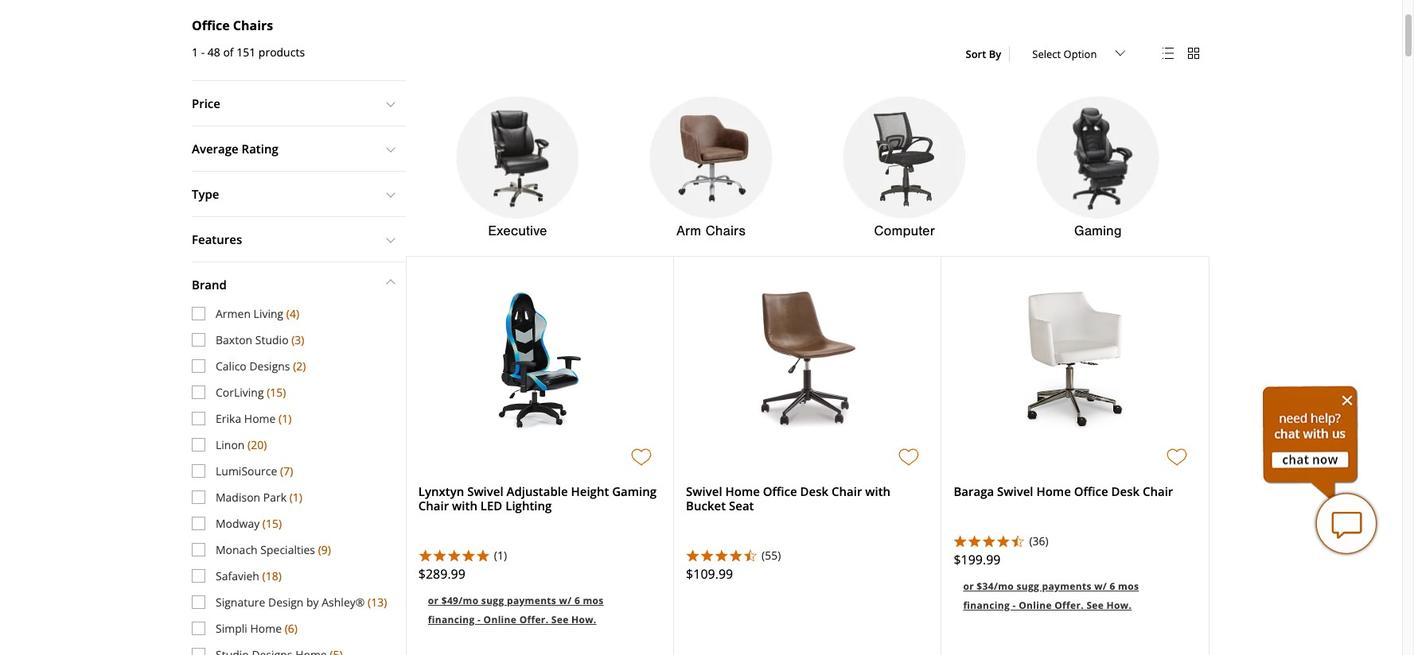 Task type: locate. For each thing, give the bounding box(es) containing it.
chairs
[[233, 17, 273, 35]]

see
[[1087, 599, 1104, 613], [551, 613, 569, 627]]

2 horizontal spatial -
[[1013, 599, 1016, 613]]

1 horizontal spatial see
[[1087, 599, 1104, 613]]

home up 4.5 image
[[725, 484, 760, 500]]

erika home (1)
[[216, 411, 292, 426]]

offer.
[[1055, 599, 1084, 613], [519, 613, 549, 627]]

(15) for corliving (15)
[[267, 385, 286, 400]]

1 horizontal spatial mos
[[1118, 580, 1139, 594]]

1 vertical spatial online
[[484, 613, 517, 627]]

online
[[1019, 599, 1052, 613], [484, 613, 517, 627]]

1 vertical spatial w/
[[559, 594, 572, 608]]

sugg inside or $34/mo sugg payments w/ 6 mos financing - online offer. see how.
[[1017, 580, 1040, 594]]

see for $289.99
[[551, 613, 569, 627]]

with
[[865, 484, 891, 500], [452, 498, 478, 514]]

w/ for $199.99
[[1094, 580, 1107, 594]]

0 vertical spatial (15)
[[267, 385, 286, 400]]

0 horizontal spatial swivel
[[467, 484, 504, 500]]

0 horizontal spatial mos
[[583, 594, 604, 608]]

how. down (1) link
[[571, 613, 597, 627]]

see down (36) link
[[1087, 599, 1104, 613]]

safavieh
[[216, 569, 259, 584]]

0 horizontal spatial offer.
[[519, 613, 549, 627]]

1 horizontal spatial payments
[[1042, 580, 1092, 594]]

w/ inside or $34/mo sugg payments w/ 6 mos financing - online offer. see how.
[[1094, 580, 1107, 594]]

0 vertical spatial or
[[963, 580, 974, 594]]

see inside or $49/mo sugg payments w/ 6 mos financing - online offer. see how.
[[551, 613, 569, 627]]

0 horizontal spatial -
[[201, 44, 205, 59]]

financing
[[963, 599, 1010, 613], [428, 613, 475, 627]]

list view icon image
[[1163, 48, 1174, 59]]

sugg for $199.99
[[1017, 580, 1040, 594]]

payments for $199.99
[[1042, 580, 1092, 594]]

0 vertical spatial 6
[[1110, 580, 1116, 594]]

- right the 1
[[201, 44, 205, 59]]

chair up (55) "link"
[[832, 484, 862, 500]]

with up (55) "link"
[[865, 484, 891, 500]]

lynxtyn home office desk chair, , large image
[[495, 290, 585, 433]]

1 horizontal spatial or
[[963, 580, 974, 594]]

mos
[[1118, 580, 1139, 594], [583, 594, 604, 608]]

(1) for erika home (1)
[[279, 411, 292, 426]]

2 desk from the left
[[1111, 484, 1140, 500]]

0 horizontal spatial financing
[[428, 613, 475, 627]]

(15) for modway (15)
[[263, 516, 282, 531]]

0 vertical spatial payments
[[1042, 580, 1092, 594]]

simpli
[[216, 621, 247, 637]]

1 vertical spatial -
[[1013, 599, 1016, 613]]

- down $34/mo
[[1013, 599, 1016, 613]]

how. down (36) link
[[1107, 599, 1132, 613]]

0 horizontal spatial with
[[452, 498, 478, 514]]

offer. inside or $34/mo sugg payments w/ 6 mos financing - online offer. see how.
[[1055, 599, 1084, 613]]

financing inside or $49/mo sugg payments w/ 6 mos financing - online offer. see how.
[[428, 613, 475, 627]]

average rating
[[192, 141, 278, 157]]

1 horizontal spatial chair
[[832, 484, 862, 500]]

1 horizontal spatial offer.
[[1055, 599, 1084, 613]]

0 vertical spatial sugg
[[1017, 580, 1040, 594]]

6 inside or $34/mo sugg payments w/ 6 mos financing - online offer. see how.
[[1110, 580, 1116, 594]]

0 horizontal spatial payments
[[507, 594, 556, 608]]

- for $199.99
[[1013, 599, 1016, 613]]

- inside or $49/mo sugg payments w/ 6 mos financing - online offer. see how.
[[477, 613, 481, 627]]

office right seat
[[763, 484, 797, 500]]

home for (6)
[[250, 621, 282, 637]]

(15) down designs
[[267, 385, 286, 400]]

office up 48 in the left of the page
[[192, 17, 230, 35]]

or left $49/mo
[[428, 594, 439, 608]]

or $49/mo sugg payments w/ 6 mos financing - online offer. see how. button
[[418, 581, 661, 638]]

- down $49/mo
[[477, 613, 481, 627]]

desk
[[800, 484, 829, 500], [1111, 484, 1140, 500]]

payments inside or $34/mo sugg payments w/ 6 mos financing - online offer. see how.
[[1042, 580, 1092, 594]]

swivel inside lynxtyn swivel adjustable height gaming chair with led lighting
[[467, 484, 504, 500]]

erika
[[216, 411, 241, 426]]

online for $199.99
[[1019, 599, 1052, 613]]

payments inside or $49/mo sugg payments w/ 6 mos financing - online offer. see how.
[[507, 594, 556, 608]]

0 vertical spatial how.
[[1107, 599, 1132, 613]]

(1) right park
[[289, 490, 302, 505]]

monach specialties (9)
[[216, 543, 331, 558]]

modway (15)
[[216, 516, 282, 531]]

online down 5.0 'image'
[[484, 613, 517, 627]]

ashley®
[[322, 595, 365, 610]]

(1) right 5.0 'image'
[[494, 548, 507, 563]]

designs
[[249, 359, 290, 374]]

offer. down (1) link
[[519, 613, 549, 627]]

mos inside or $49/mo sugg payments w/ 6 mos financing - online offer. see how.
[[583, 594, 604, 608]]

0 horizontal spatial how.
[[571, 613, 597, 627]]

5.0 image
[[418, 549, 490, 562]]

desk up (55) "link"
[[800, 484, 829, 500]]

1 swivel from the left
[[467, 484, 504, 500]]

1 horizontal spatial how.
[[1107, 599, 1132, 613]]

select
[[1033, 47, 1061, 61]]

1 vertical spatial (15)
[[263, 516, 282, 531]]

swivel left seat
[[686, 484, 722, 500]]

home for (1)
[[244, 411, 276, 426]]

signature
[[216, 595, 265, 610]]

home
[[244, 411, 276, 426], [725, 484, 760, 500], [1037, 484, 1071, 500], [250, 621, 282, 637]]

see down (1) link
[[551, 613, 569, 627]]

1 horizontal spatial online
[[1019, 599, 1052, 613]]

sugg right $34/mo
[[1017, 580, 1040, 594]]

w/
[[1094, 580, 1107, 594], [559, 594, 572, 608]]

w/ inside or $49/mo sugg payments w/ 6 mos financing - online offer. see how.
[[559, 594, 572, 608]]

0 vertical spatial financing
[[963, 599, 1010, 613]]

financing down $49/mo
[[428, 613, 475, 627]]

0 vertical spatial online
[[1019, 599, 1052, 613]]

4.6 image
[[954, 535, 1025, 547]]

(15) up monach specialties (9)
[[263, 516, 282, 531]]

1 horizontal spatial office
[[763, 484, 797, 500]]

0 horizontal spatial sugg
[[481, 594, 504, 608]]

desk up (36) link
[[1111, 484, 1140, 500]]

offer. inside or $49/mo sugg payments w/ 6 mos financing - online offer. see how.
[[519, 613, 549, 627]]

0 vertical spatial offer.
[[1055, 599, 1084, 613]]

(1) down the corliving (15) on the left of the page
[[279, 411, 292, 426]]

1 vertical spatial see
[[551, 613, 569, 627]]

office up (36) link
[[1074, 484, 1108, 500]]

swivel for $289.99
[[467, 484, 504, 500]]

mos down (36) link
[[1118, 580, 1139, 594]]

home inside the swivel home office desk chair with bucket seat
[[725, 484, 760, 500]]

chair
[[832, 484, 862, 500], [1143, 484, 1173, 500], [418, 498, 449, 514]]

0 vertical spatial see
[[1087, 599, 1104, 613]]

(4)
[[286, 306, 299, 321]]

swivel for $199.99
[[997, 484, 1034, 500]]

0 vertical spatial mos
[[1118, 580, 1139, 594]]

(18)
[[262, 569, 282, 584]]

1 vertical spatial mos
[[583, 594, 604, 608]]

payments for $289.99
[[507, 594, 556, 608]]

with left led
[[452, 498, 478, 514]]

1 vertical spatial financing
[[428, 613, 475, 627]]

how. for $289.99
[[571, 613, 597, 627]]

online for $289.99
[[484, 613, 517, 627]]

baraga swivel home office desk chair link
[[954, 484, 1173, 500]]

armen living (4)
[[216, 306, 299, 321]]

or left $34/mo
[[963, 580, 974, 594]]

1 horizontal spatial with
[[865, 484, 891, 500]]

baxton
[[216, 332, 252, 348]]

0 horizontal spatial 6
[[575, 594, 580, 608]]

6
[[1110, 580, 1116, 594], [575, 594, 580, 608]]

0 vertical spatial w/
[[1094, 580, 1107, 594]]

chair inside the swivel home office desk chair with bucket seat
[[832, 484, 862, 500]]

online inside or $49/mo sugg payments w/ 6 mos financing - online offer. see how.
[[484, 613, 517, 627]]

0 horizontal spatial chair
[[418, 498, 449, 514]]

1 horizontal spatial swivel
[[686, 484, 722, 500]]

corliving (15)
[[216, 385, 286, 400]]

gaming
[[612, 484, 657, 500]]

1 horizontal spatial financing
[[963, 599, 1010, 613]]

1 vertical spatial or
[[428, 594, 439, 608]]

offer. down (36) link
[[1055, 599, 1084, 613]]

swivel right baraga
[[997, 484, 1034, 500]]

0 vertical spatial (1)
[[279, 411, 292, 426]]

2 horizontal spatial swivel
[[997, 484, 1034, 500]]

or inside or $49/mo sugg payments w/ 6 mos financing - online offer. see how.
[[428, 594, 439, 608]]

bucket
[[686, 498, 726, 514]]

financing for $199.99
[[963, 599, 1010, 613]]

1 - 48 of 151 products region
[[192, 40, 305, 65]]

0 horizontal spatial desk
[[800, 484, 829, 500]]

1 - 48 of 151 products
[[192, 44, 305, 59]]

offer. for $289.99
[[519, 613, 549, 627]]

sugg
[[1017, 580, 1040, 594], [481, 594, 504, 608]]

how. inside or $49/mo sugg payments w/ 6 mos financing - online offer. see how.
[[571, 613, 597, 627]]

payments
[[1042, 580, 1092, 594], [507, 594, 556, 608]]

chair inside lynxtyn swivel adjustable height gaming chair with led lighting
[[418, 498, 449, 514]]

payments down the (36)
[[1042, 580, 1092, 594]]

online inside or $34/mo sugg payments w/ 6 mos financing - online offer. see how.
[[1019, 599, 1052, 613]]

financing for $289.99
[[428, 613, 475, 627]]

or inside or $34/mo sugg payments w/ 6 mos financing - online offer. see how.
[[963, 580, 974, 594]]

chair up 5.0 'image'
[[418, 498, 449, 514]]

(3)
[[291, 332, 304, 348]]

6 for $289.99
[[575, 594, 580, 608]]

chat bubble mobile view image
[[1315, 493, 1378, 556]]

mos down (1) link
[[583, 594, 604, 608]]

rating
[[242, 141, 278, 157]]

select option
[[1033, 47, 1097, 61]]

sugg inside or $49/mo sugg payments w/ 6 mos financing - online offer. see how.
[[481, 594, 504, 608]]

swivel right lynxtyn on the left bottom
[[467, 484, 504, 500]]

-
[[201, 44, 205, 59], [1013, 599, 1016, 613], [477, 613, 481, 627]]

home left (6)
[[250, 621, 282, 637]]

- for $289.99
[[477, 613, 481, 627]]

mos for $289.99
[[583, 594, 604, 608]]

1 horizontal spatial 6
[[1110, 580, 1116, 594]]

average
[[192, 141, 239, 157]]

office chair program home office desk chair, , large image
[[757, 290, 858, 433]]

online down the (36)
[[1019, 599, 1052, 613]]

or $34/mo sugg payments w/ 6 mos financing - online offer. see how.
[[963, 580, 1139, 613]]

financing inside or $34/mo sugg payments w/ 6 mos financing - online offer. see how.
[[963, 599, 1010, 613]]

0 horizontal spatial online
[[484, 613, 517, 627]]

6 inside or $49/mo sugg payments w/ 6 mos financing - online offer. see how.
[[575, 594, 580, 608]]

6 down (1) link
[[575, 594, 580, 608]]

w/ down (36) link
[[1094, 580, 1107, 594]]

home up (20)
[[244, 411, 276, 426]]

grid view icon image
[[1188, 48, 1199, 59]]

- inside 1 - 48 of 151 products region
[[201, 44, 205, 59]]

1 vertical spatial payments
[[507, 594, 556, 608]]

corliving
[[216, 385, 264, 400]]

how. inside or $34/mo sugg payments w/ 6 mos financing - online offer. see how.
[[1107, 599, 1132, 613]]

1 vertical spatial 6
[[575, 594, 580, 608]]

baxton studio (3)
[[216, 332, 304, 348]]

1 horizontal spatial -
[[477, 613, 481, 627]]

$199.99
[[954, 551, 1001, 569]]

48
[[208, 44, 220, 59]]

2 vertical spatial -
[[477, 613, 481, 627]]

3 swivel from the left
[[997, 484, 1034, 500]]

lynxtyn swivel adjustable height gaming chair with led lighting
[[418, 484, 657, 514]]

0 vertical spatial -
[[201, 44, 205, 59]]

sugg for $289.99
[[481, 594, 504, 608]]

0 horizontal spatial or
[[428, 594, 439, 608]]

0 horizontal spatial w/
[[559, 594, 572, 608]]

0 horizontal spatial office
[[192, 17, 230, 35]]

adjustable
[[507, 484, 568, 500]]

(6)
[[285, 621, 298, 637]]

payments down (1) link
[[507, 594, 556, 608]]

2 swivel from the left
[[686, 484, 722, 500]]

(1)
[[279, 411, 292, 426], [289, 490, 302, 505], [494, 548, 507, 563]]

1 vertical spatial sugg
[[481, 594, 504, 608]]

1 desk from the left
[[800, 484, 829, 500]]

6 down (36) link
[[1110, 580, 1116, 594]]

calico designs (2)
[[216, 359, 306, 374]]

4.5 image
[[686, 549, 758, 562]]

0 horizontal spatial see
[[551, 613, 569, 627]]

office inside the swivel home office desk chair with bucket seat
[[763, 484, 797, 500]]

sugg right $49/mo
[[481, 594, 504, 608]]

1 vertical spatial (1)
[[289, 490, 302, 505]]

1 vertical spatial offer.
[[519, 613, 549, 627]]

w/ down (1) link
[[559, 594, 572, 608]]

chair up (36) link
[[1143, 484, 1173, 500]]

1 vertical spatial how.
[[571, 613, 597, 627]]

1 horizontal spatial desk
[[1111, 484, 1140, 500]]

2 horizontal spatial chair
[[1143, 484, 1173, 500]]

mos inside or $34/mo sugg payments w/ 6 mos financing - online offer. see how.
[[1118, 580, 1139, 594]]

see inside or $34/mo sugg payments w/ 6 mos financing - online offer. see how.
[[1087, 599, 1104, 613]]

- inside or $34/mo sugg payments w/ 6 mos financing - online offer. see how.
[[1013, 599, 1016, 613]]

financing down $34/mo
[[963, 599, 1010, 613]]

1 horizontal spatial sugg
[[1017, 580, 1040, 594]]

1 horizontal spatial w/
[[1094, 580, 1107, 594]]



Task type: describe. For each thing, give the bounding box(es) containing it.
(55)
[[762, 548, 781, 563]]

see for $199.99
[[1087, 599, 1104, 613]]

of
[[223, 44, 234, 59]]

$109.99
[[686, 566, 733, 583]]

by
[[306, 595, 319, 610]]

1
[[192, 44, 198, 59]]

sort by
[[966, 47, 1001, 61]]

baraga home office desk chair, , large image
[[1022, 290, 1129, 433]]

products
[[259, 44, 305, 59]]

option
[[1064, 47, 1097, 61]]

baraga
[[954, 484, 994, 500]]

with inside the swivel home office desk chair with bucket seat
[[865, 484, 891, 500]]

sort
[[966, 47, 986, 61]]

brand
[[192, 277, 227, 293]]

signature design by ashley® (13)
[[216, 595, 387, 610]]

by
[[989, 47, 1001, 61]]

or $34/mo sugg payments w/ 6 mos financing - online offer. see how. button
[[954, 566, 1197, 624]]

modway
[[216, 516, 260, 531]]

lynxtyn swivel adjustable height gaming chair with led lighting link
[[418, 484, 657, 514]]

(36) link
[[1029, 534, 1197, 551]]

swivel home office desk chair with bucket seat
[[686, 484, 891, 514]]

calico
[[216, 359, 247, 374]]

lynxtyn
[[418, 484, 464, 500]]

$289.99
[[418, 566, 466, 583]]

design
[[268, 595, 304, 610]]

(9)
[[318, 543, 331, 558]]

(1) for madison park (1)
[[289, 490, 302, 505]]

seat
[[729, 498, 754, 514]]

(55) link
[[762, 548, 929, 565]]

(7)
[[280, 464, 293, 479]]

offer. for $199.99
[[1055, 599, 1084, 613]]

monach
[[216, 543, 258, 558]]

office chairs
[[192, 17, 273, 35]]

w/ for $289.99
[[559, 594, 572, 608]]

151
[[237, 44, 256, 59]]

how. for $199.99
[[1107, 599, 1132, 613]]

2 vertical spatial (1)
[[494, 548, 507, 563]]

$49/mo
[[442, 594, 479, 608]]

(36)
[[1029, 534, 1049, 549]]

specialties
[[260, 543, 315, 558]]

madison park (1)
[[216, 490, 302, 505]]

home for office
[[725, 484, 760, 500]]

led
[[481, 498, 502, 514]]

park
[[263, 490, 287, 505]]

living
[[254, 306, 283, 321]]

swivel inside the swivel home office desk chair with bucket seat
[[686, 484, 722, 500]]

(1) link
[[494, 548, 661, 565]]

madison
[[216, 490, 260, 505]]

chair for $199.99
[[1143, 484, 1173, 500]]

mos for $199.99
[[1118, 580, 1139, 594]]

type
[[192, 186, 219, 202]]

swivel home office desk chair with bucket seat link
[[686, 484, 891, 514]]

lumisource
[[216, 464, 277, 479]]

safavieh (18)
[[216, 569, 282, 584]]

features
[[192, 231, 242, 247]]

2 horizontal spatial office
[[1074, 484, 1108, 500]]

(13)
[[368, 595, 387, 610]]

desk inside the swivel home office desk chair with bucket seat
[[800, 484, 829, 500]]

home up the (36)
[[1037, 484, 1071, 500]]

linon
[[216, 438, 245, 453]]

linon (20)
[[216, 438, 267, 453]]

chair for $289.99
[[418, 498, 449, 514]]

height
[[571, 484, 609, 500]]

(20)
[[248, 438, 267, 453]]

(2)
[[293, 359, 306, 374]]

simpli home (6)
[[216, 621, 298, 637]]

dialogue message for liveperson image
[[1263, 386, 1359, 501]]

price
[[192, 95, 220, 111]]

with inside lynxtyn swivel adjustable height gaming chair with led lighting
[[452, 498, 478, 514]]

lighting
[[506, 498, 552, 514]]

armen
[[216, 306, 251, 321]]

or $49/mo sugg payments w/ 6 mos financing - online offer. see how.
[[428, 594, 604, 627]]

home office chairs image
[[406, 80, 1210, 256]]

6 for $199.99
[[1110, 580, 1116, 594]]

or for $199.99
[[963, 580, 974, 594]]

studio
[[255, 332, 289, 348]]

or for $289.99
[[428, 594, 439, 608]]

lumisource (7)
[[216, 464, 293, 479]]

$34/mo
[[977, 580, 1014, 594]]

baraga swivel home office desk chair
[[954, 484, 1173, 500]]



Task type: vqa. For each thing, say whether or not it's contained in the screenshot.
Wall at the top
no



